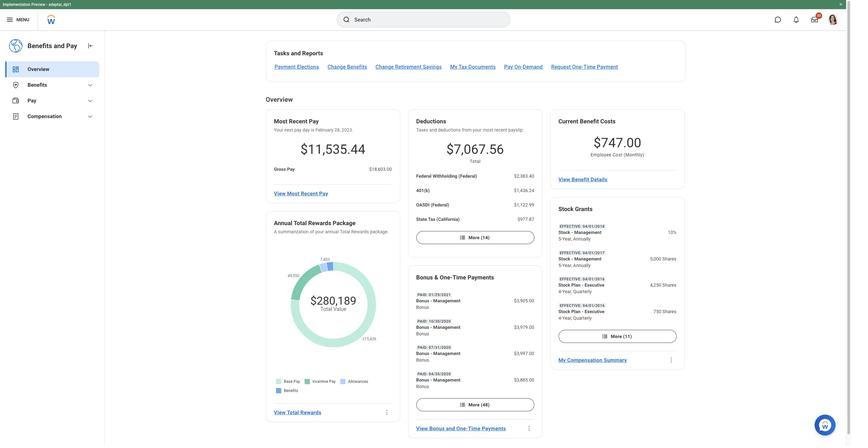Task type: describe. For each thing, give the bounding box(es) containing it.
more (11)
[[611, 335, 632, 340]]

4 year, from the top
[[562, 316, 572, 321]]

$1,436.24
[[514, 188, 534, 193]]

5,000 shares
[[650, 257, 677, 262]]

(48)
[[481, 403, 490, 408]]

33
[[817, 14, 821, 17]]

benefits for benefits
[[28, 82, 47, 88]]

grants
[[575, 206, 593, 213]]

executive for 750 shares
[[585, 310, 605, 315]]

annually for 10%
[[573, 237, 591, 242]]

- for 5,000 shares
[[572, 257, 573, 262]]

change for change retirement savings
[[376, 64, 394, 70]]

list view image for effective: 04/01/2018
[[602, 334, 608, 340]]

taxes
[[416, 128, 428, 133]]

taxes and deductions from your most recent payslip. element
[[416, 127, 524, 133]]

4- for 4,250
[[559, 290, 562, 295]]

retirement
[[395, 64, 422, 70]]

on-
[[515, 64, 523, 70]]

view benefit details
[[559, 177, 608, 183]]

effective: 04/01/2016 for 4,250 shares
[[560, 278, 605, 282]]

tax for my
[[459, 64, 467, 70]]

and inside button
[[446, 426, 455, 432]]

state tax (california)
[[416, 217, 460, 222]]

stock for 4,250
[[559, 283, 570, 288]]

total for $7,067.56
[[470, 159, 481, 164]]

current
[[559, 118, 579, 125]]

stock plan - executive 4-year, quarterly for 4,250 shares
[[559, 283, 605, 295]]

demand
[[523, 64, 543, 70]]

annual total rewards package element
[[274, 220, 356, 229]]

shares for 5,000 shares
[[663, 257, 677, 262]]

implementation
[[3, 2, 30, 7]]

my for my tax documents
[[450, 64, 458, 70]]

is
[[311, 128, 314, 133]]

adeptai_dpt1
[[49, 2, 71, 7]]

$7,067.56
[[447, 142, 504, 157]]

stock - management 5-year, annually for 5,000 shares
[[559, 257, 602, 268]]

tax for state
[[428, 217, 435, 222]]

bonus & one-time payments
[[416, 274, 494, 281]]

1 payment from the left
[[275, 64, 296, 70]]

effective: 04/01/2018
[[560, 225, 605, 229]]

2 horizontal spatial one-
[[572, 64, 584, 70]]

1 vertical spatial benefits
[[347, 64, 367, 70]]

more for paid: 01/29/2021
[[469, 403, 480, 408]]

recent inside button
[[301, 191, 318, 197]]

my for my compensation summary
[[559, 358, 566, 364]]

profile logan mcneil image
[[828, 14, 838, 26]]

deductions element
[[416, 118, 446, 127]]

stock grants element
[[559, 206, 593, 215]]

pay right "gross"
[[287, 167, 295, 172]]

document alt image
[[12, 113, 20, 121]]

request one-time payment link
[[551, 63, 619, 71]]

&
[[435, 274, 438, 281]]

state
[[416, 217, 427, 222]]

pay inside 'dropdown button'
[[28, 98, 36, 104]]

(14)
[[481, 235, 490, 241]]

paid: for $3,979.00
[[418, 320, 428, 324]]

tasks
[[274, 50, 290, 57]]

overview inside navigation pane region
[[28, 66, 49, 72]]

effective: for 4,250
[[560, 278, 582, 282]]

- for $3,979.00
[[430, 325, 432, 330]]

recent inside most recent pay your next pay day is february 28, 2023.
[[289, 118, 308, 125]]

most recent pay element
[[274, 118, 319, 127]]

10%
[[668, 230, 677, 235]]

0 horizontal spatial one-
[[440, 274, 453, 281]]

compensation inside 'button'
[[567, 358, 603, 364]]

summary
[[604, 358, 627, 364]]

of
[[310, 230, 314, 235]]

0 horizontal spatial (federal)
[[431, 203, 449, 208]]

2023.
[[342, 128, 353, 133]]

$11,535.44
[[301, 142, 365, 157]]

payslip.
[[508, 128, 524, 133]]

from
[[462, 128, 472, 133]]

preview
[[31, 2, 45, 7]]

current benefit costs
[[559, 118, 616, 125]]

total for annual
[[294, 220, 307, 227]]

- for $3,885.00
[[430, 378, 432, 383]]

list view image for $7,067.56
[[460, 235, 466, 241]]

your inside annual total rewards package a summarization of your annual total rewards package.
[[315, 230, 324, 235]]

33 button
[[808, 12, 822, 27]]

$3,979.00
[[514, 325, 534, 330]]

view most recent pay button
[[271, 187, 331, 200]]

shares for 4,250 shares
[[663, 283, 677, 288]]

deductions taxes and deductions from your most recent payslip.
[[416, 118, 524, 133]]

annual
[[325, 230, 339, 235]]

stock for 5,000
[[559, 257, 570, 262]]

rewards for annual
[[308, 220, 331, 227]]

implementation preview -   adeptai_dpt1
[[3, 2, 71, 7]]

management for $3,905.00
[[433, 299, 461, 304]]

benefits button
[[5, 77, 99, 93]]

rewards for view
[[300, 410, 321, 416]]

gross
[[274, 167, 286, 172]]

pay
[[294, 128, 302, 133]]

$7,067.56 total
[[447, 142, 504, 164]]

my tax documents link
[[450, 63, 496, 71]]

pay button
[[5, 93, 99, 109]]

1 vertical spatial rewards
[[351, 230, 369, 235]]

Search Workday  search field
[[354, 12, 497, 27]]

reports
[[302, 50, 323, 57]]

compensation inside dropdown button
[[28, 113, 62, 120]]

$747.00
[[594, 135, 641, 151]]

401(k)
[[416, 188, 430, 193]]

01/29/2021
[[429, 293, 451, 298]]

benefits image
[[12, 81, 20, 89]]

paid: 04/30/2020
[[418, 373, 451, 377]]

savings
[[423, 64, 442, 70]]

28,
[[335, 128, 341, 133]]

most inside most recent pay your next pay day is february 28, 2023.
[[274, 118, 288, 125]]

benefits for benefits and pay
[[28, 42, 52, 50]]

and inside navigation pane region
[[54, 42, 65, 50]]

paid: for $3,905.00
[[418, 293, 428, 298]]

stock grants
[[559, 206, 593, 213]]

paid: 07/31/2020
[[418, 346, 451, 351]]

a
[[274, 230, 277, 235]]

notifications large image
[[793, 16, 800, 23]]

menu banner
[[0, 0, 846, 30]]

04/01/2017
[[583, 251, 605, 256]]

elections
[[297, 64, 319, 70]]

more (11) button
[[559, 331, 677, 344]]

effective: for 750
[[560, 304, 582, 309]]

paid: 10/30/2020
[[418, 320, 451, 324]]

executive for 4,250 shares
[[585, 283, 605, 288]]

employee
[[591, 152, 612, 158]]

stock plan - executive 4-year, quarterly for 750 shares
[[559, 310, 605, 321]]

5,000
[[650, 257, 661, 262]]

close environment banner image
[[839, 2, 843, 6]]

$3,885.00
[[514, 378, 534, 383]]

change benefits
[[328, 64, 367, 70]]

5- for 5,000 shares
[[559, 263, 562, 268]]

2 year, from the top
[[562, 263, 572, 268]]

(california)
[[437, 217, 460, 222]]

pay left transformation import 'icon'
[[66, 42, 77, 50]]

and inside deductions taxes and deductions from your most recent payslip.
[[429, 128, 437, 133]]

1 effective: from the top
[[560, 225, 582, 229]]

bonus - management bonus for $3,997.00
[[416, 352, 461, 363]]

bonus - management bonus for $3,885.00
[[416, 378, 461, 390]]

list containing payment elections
[[266, 58, 677, 71]]

time inside request one-time payment link
[[584, 64, 596, 70]]

management for $3,885.00
[[433, 378, 461, 383]]

search image
[[343, 16, 351, 24]]

recent
[[495, 128, 507, 133]]

gross pay
[[274, 167, 295, 172]]

a summarization of your annual total rewards package. element
[[274, 229, 389, 235]]

plan for 750 shares
[[572, 310, 581, 315]]

(11)
[[623, 335, 632, 340]]

view for view bonus and one-time payments
[[416, 426, 428, 432]]

your inside deductions taxes and deductions from your most recent payslip.
[[473, 128, 482, 133]]

your next pay day is february 28, 2023. element
[[274, 127, 353, 133]]



Task type: vqa. For each thing, say whether or not it's contained in the screenshot.


Task type: locate. For each thing, give the bounding box(es) containing it.
2 stock - management 5-year, annually from the top
[[559, 257, 602, 268]]

effective: 04/01/2017
[[560, 251, 605, 256]]

management for $3,979.00
[[433, 325, 461, 330]]

1 vertical spatial plan
[[572, 310, 581, 315]]

0 vertical spatial list view image
[[460, 235, 466, 241]]

annually down the effective: 04/01/2017
[[573, 263, 591, 268]]

view
[[559, 177, 570, 183], [274, 191, 286, 197], [274, 410, 286, 416], [416, 426, 428, 432]]

more for effective: 04/01/2018
[[611, 335, 622, 340]]

1 stock from the top
[[559, 206, 574, 213]]

shares right 5,000
[[663, 257, 677, 262]]

1 year, from the top
[[562, 237, 572, 242]]

3 year, from the top
[[562, 290, 572, 295]]

2 04/01/2016 from the top
[[583, 304, 605, 309]]

request one-time payment
[[551, 64, 618, 70]]

1 vertical spatial chevron down small image
[[86, 97, 94, 105]]

change right 'elections'
[[328, 64, 346, 70]]

0 vertical spatial more
[[469, 235, 480, 241]]

more left (11)
[[611, 335, 622, 340]]

pay inside button
[[319, 191, 328, 197]]

04/01/2018
[[583, 225, 605, 229]]

2 vertical spatial more
[[469, 403, 480, 408]]

- for 10%
[[572, 230, 573, 235]]

pay right task pay image
[[28, 98, 36, 104]]

view most recent pay
[[274, 191, 328, 197]]

0 vertical spatial payments
[[468, 274, 494, 281]]

0 vertical spatial tax
[[459, 64, 467, 70]]

my compensation summary
[[559, 358, 627, 364]]

1 bonus - management bonus from the top
[[416, 299, 461, 310]]

view total rewards button
[[271, 407, 324, 420]]

annually down 'effective: 04/01/2018'
[[573, 237, 591, 242]]

quarterly
[[573, 290, 592, 295], [573, 316, 592, 321]]

total for view
[[287, 410, 299, 416]]

related actions vertical image for $747.00
[[668, 358, 675, 364]]

your right of
[[315, 230, 324, 235]]

compensation
[[28, 113, 62, 120], [567, 358, 603, 364]]

management for 5,000 shares
[[574, 257, 602, 262]]

more for $7,067.56
[[469, 235, 480, 241]]

related actions vertical image
[[668, 358, 675, 364], [384, 410, 390, 416]]

1 stock - management 5-year, annually from the top
[[559, 230, 602, 242]]

bonus inside button
[[430, 426, 445, 432]]

2 plan from the top
[[572, 310, 581, 315]]

february
[[316, 128, 333, 133]]

package
[[333, 220, 356, 227]]

1 horizontal spatial payment
[[597, 64, 618, 70]]

navigation pane region
[[0, 30, 105, 447]]

3 shares from the top
[[663, 310, 677, 315]]

compensation left summary
[[567, 358, 603, 364]]

1 quarterly from the top
[[573, 290, 592, 295]]

chevron down small image
[[86, 81, 94, 89], [86, 97, 94, 105], [86, 113, 94, 121]]

benefit for current
[[580, 118, 599, 125]]

2 vertical spatial one-
[[456, 426, 468, 432]]

0 vertical spatial effective: 04/01/2016
[[560, 278, 605, 282]]

3 stock from the top
[[559, 257, 570, 262]]

my inside 'button'
[[559, 358, 566, 364]]

0 horizontal spatial payment
[[275, 64, 296, 70]]

bonus
[[416, 274, 433, 281], [416, 299, 429, 304], [416, 305, 429, 310], [416, 325, 429, 330], [416, 332, 429, 337], [416, 352, 429, 357], [416, 358, 429, 363], [416, 378, 429, 383], [416, 385, 429, 390], [430, 426, 445, 432]]

view for view most recent pay
[[274, 191, 286, 197]]

transformation import image
[[86, 42, 94, 50]]

benefits and pay
[[28, 42, 77, 50]]

compensation down pay 'dropdown button'
[[28, 113, 62, 120]]

1 shares from the top
[[663, 257, 677, 262]]

change for change benefits
[[328, 64, 346, 70]]

your
[[274, 128, 283, 133]]

documents
[[469, 64, 496, 70]]

(monthly)
[[624, 152, 644, 158]]

1 vertical spatial your
[[315, 230, 324, 235]]

0 vertical spatial compensation
[[28, 113, 62, 120]]

1 horizontal spatial tax
[[459, 64, 467, 70]]

benefits and pay element
[[28, 41, 81, 50]]

more (14)
[[469, 235, 490, 241]]

0 vertical spatial related actions vertical image
[[668, 358, 675, 364]]

0 vertical spatial most
[[274, 118, 288, 125]]

0 horizontal spatial related actions vertical image
[[384, 410, 390, 416]]

1 vertical spatial stock - management 5-year, annually
[[559, 257, 602, 268]]

chevron down small image for compensation
[[86, 113, 94, 121]]

time inside view bonus and one-time payments button
[[468, 426, 481, 432]]

view inside button
[[416, 426, 428, 432]]

effective: for 5,000
[[560, 251, 582, 256]]

menu button
[[0, 9, 38, 30]]

$1,122.99
[[514, 203, 534, 208]]

2 shares from the top
[[663, 283, 677, 288]]

-
[[46, 2, 48, 7], [572, 230, 573, 235], [572, 257, 573, 262], [582, 283, 584, 288], [430, 299, 432, 304], [582, 310, 584, 315], [430, 325, 432, 330], [430, 352, 432, 357], [430, 378, 432, 383]]

10/30/2020
[[429, 320, 451, 324]]

chevron down small image for benefits
[[86, 81, 94, 89]]

more (14) button
[[416, 232, 534, 245]]

benefit left details
[[572, 177, 589, 183]]

1 vertical spatial 4-
[[559, 316, 562, 321]]

chevron down small image inside "benefits" dropdown button
[[86, 81, 94, 89]]

executive
[[585, 283, 605, 288], [585, 310, 605, 315]]

paid:
[[418, 293, 428, 298], [418, 320, 428, 324], [418, 346, 428, 351], [418, 373, 428, 377]]

total inside button
[[287, 410, 299, 416]]

1 chevron down small image from the top
[[86, 81, 94, 89]]

2 change from the left
[[376, 64, 394, 70]]

annual total rewards package a summarization of your annual total rewards package.
[[274, 220, 389, 235]]

paid: for $3,885.00
[[418, 373, 428, 377]]

effective: 04/01/2016 for 750 shares
[[560, 304, 605, 309]]

current benefit costs element
[[559, 118, 616, 127]]

0 vertical spatial stock - management 5-year, annually
[[559, 230, 602, 242]]

rewards
[[308, 220, 331, 227], [351, 230, 369, 235], [300, 410, 321, 416]]

my inside list
[[450, 64, 458, 70]]

management down 10/30/2020
[[433, 325, 461, 330]]

payments inside button
[[482, 426, 506, 432]]

and
[[54, 42, 65, 50], [291, 50, 301, 57], [429, 128, 437, 133], [446, 426, 455, 432]]

5- down the effective: 04/01/2017
[[559, 263, 562, 268]]

1 04/01/2016 from the top
[[583, 278, 605, 282]]

time right &
[[453, 274, 466, 281]]

benefit for view
[[572, 177, 589, 183]]

1 horizontal spatial time
[[468, 426, 481, 432]]

1 vertical spatial stock plan - executive 4-year, quarterly
[[559, 310, 605, 321]]

1 vertical spatial time
[[453, 274, 466, 281]]

paid: 01/29/2021
[[418, 293, 451, 298]]

750 shares
[[654, 310, 677, 315]]

1 4- from the top
[[559, 290, 562, 295]]

chevron down small image for pay
[[86, 97, 94, 105]]

more left (48)
[[469, 403, 480, 408]]

one- right &
[[440, 274, 453, 281]]

1 vertical spatial my
[[559, 358, 566, 364]]

time down more (48) button
[[468, 426, 481, 432]]

bonus - management bonus for $3,979.00
[[416, 325, 461, 337]]

plan
[[572, 283, 581, 288], [572, 310, 581, 315]]

chevron down small image inside compensation dropdown button
[[86, 113, 94, 121]]

2 vertical spatial time
[[468, 426, 481, 432]]

5- down 'effective: 04/01/2018'
[[559, 237, 562, 242]]

paid: for $3,997.00
[[418, 346, 428, 351]]

0 vertical spatial quarterly
[[573, 290, 592, 295]]

one- right request
[[572, 64, 584, 70]]

pay left on-
[[504, 64, 513, 70]]

inbox large image
[[812, 16, 818, 23]]

benefit left costs
[[580, 118, 599, 125]]

2 stock from the top
[[559, 230, 570, 235]]

1 vertical spatial annually
[[573, 263, 591, 268]]

benefits inside dropdown button
[[28, 82, 47, 88]]

stock - management 5-year, annually down the effective: 04/01/2017
[[559, 257, 602, 268]]

total inside $7,067.56 total
[[470, 159, 481, 164]]

list view image
[[460, 235, 466, 241], [602, 334, 608, 340]]

paid: left 07/31/2020
[[418, 346, 428, 351]]

1 effective: 04/01/2016 from the top
[[560, 278, 605, 282]]

3 paid: from the top
[[418, 346, 428, 351]]

list view image inside more (14) button
[[460, 235, 466, 241]]

0 vertical spatial (federal)
[[459, 174, 477, 179]]

0 vertical spatial time
[[584, 64, 596, 70]]

0 vertical spatial shares
[[663, 257, 677, 262]]

0 vertical spatial 04/01/2016
[[583, 278, 605, 282]]

2 vertical spatial rewards
[[300, 410, 321, 416]]

list view image inside "more (11)" button
[[602, 334, 608, 340]]

2 payment from the left
[[597, 64, 618, 70]]

2 vertical spatial chevron down small image
[[86, 113, 94, 121]]

0 horizontal spatial change
[[328, 64, 346, 70]]

1 paid: from the top
[[418, 293, 428, 298]]

menu
[[16, 17, 29, 22]]

0 horizontal spatial time
[[453, 274, 466, 281]]

total
[[470, 159, 481, 164], [294, 220, 307, 227], [340, 230, 350, 235], [287, 410, 299, 416]]

$747.00 employee cost (monthly)
[[591, 135, 644, 158]]

your right from
[[473, 128, 482, 133]]

list view image
[[460, 402, 466, 409]]

stock for 750
[[559, 310, 570, 315]]

most
[[483, 128, 493, 133]]

effective: 04/01/2016
[[560, 278, 605, 282], [560, 304, 605, 309]]

1 horizontal spatial change
[[376, 64, 394, 70]]

0 vertical spatial plan
[[572, 283, 581, 288]]

management down 07/31/2020
[[433, 352, 461, 357]]

more left (14)
[[469, 235, 480, 241]]

my tax documents
[[450, 64, 496, 70]]

2 vertical spatial benefits
[[28, 82, 47, 88]]

bonus - management bonus down 07/31/2020
[[416, 352, 461, 363]]

1 vertical spatial tax
[[428, 217, 435, 222]]

1 vertical spatial related actions vertical image
[[384, 410, 390, 416]]

0 vertical spatial benefits
[[28, 42, 52, 50]]

2 stock plan - executive 4-year, quarterly from the top
[[559, 310, 605, 321]]

1 vertical spatial effective: 04/01/2016
[[560, 304, 605, 309]]

2 bonus - management bonus from the top
[[416, 325, 461, 337]]

bonus & one-time payments element
[[416, 274, 494, 283]]

oasdi
[[416, 203, 430, 208]]

view benefit details button
[[556, 173, 610, 186]]

1 plan from the top
[[572, 283, 581, 288]]

$3,997.00
[[514, 352, 534, 357]]

time right request
[[584, 64, 596, 70]]

most down gross pay
[[287, 191, 300, 197]]

2 5- from the top
[[559, 263, 562, 268]]

stock - management 5-year, annually
[[559, 230, 602, 242], [559, 257, 602, 268]]

rewards inside button
[[300, 410, 321, 416]]

04/01/2016
[[583, 278, 605, 282], [583, 304, 605, 309]]

bonus - management bonus for $3,905.00
[[416, 299, 461, 310]]

0 vertical spatial 4-
[[559, 290, 562, 295]]

list view image left more (11)
[[602, 334, 608, 340]]

view for view benefit details
[[559, 177, 570, 183]]

1 vertical spatial quarterly
[[573, 316, 592, 321]]

1 vertical spatial compensation
[[567, 358, 603, 364]]

bonus - management bonus down 04/30/2020
[[416, 378, 461, 390]]

$977.87
[[518, 217, 534, 222]]

related actions vertical image for $11,535.44
[[384, 410, 390, 416]]

0 vertical spatial stock plan - executive 4-year, quarterly
[[559, 283, 605, 295]]

management down the effective: 04/01/2017
[[574, 257, 602, 262]]

overview up most recent pay element
[[266, 96, 293, 104]]

0 vertical spatial rewards
[[308, 220, 331, 227]]

0 horizontal spatial my
[[450, 64, 458, 70]]

year,
[[562, 237, 572, 242], [562, 263, 572, 268], [562, 290, 572, 295], [562, 316, 572, 321]]

- for $3,997.00
[[430, 352, 432, 357]]

time inside bonus & one-time payments element
[[453, 274, 466, 281]]

chevron down small image inside pay 'dropdown button'
[[86, 97, 94, 105]]

0 horizontal spatial overview
[[28, 66, 49, 72]]

shares right "750"
[[663, 310, 677, 315]]

4- for 750
[[559, 316, 562, 321]]

(federal) up state tax (california)
[[431, 203, 449, 208]]

3 chevron down small image from the top
[[86, 113, 94, 121]]

$3,905.00
[[514, 299, 534, 304]]

0 vertical spatial one-
[[572, 64, 584, 70]]

day
[[303, 128, 310, 133]]

0 vertical spatial benefit
[[580, 118, 599, 125]]

4,250 shares
[[650, 283, 677, 288]]

4 stock from the top
[[559, 283, 570, 288]]

2 vertical spatial shares
[[663, 310, 677, 315]]

(federal) right withholding
[[459, 174, 477, 179]]

list view image left more (14)
[[460, 235, 466, 241]]

costs
[[600, 118, 616, 125]]

1 vertical spatial one-
[[440, 274, 453, 281]]

5 stock from the top
[[559, 310, 570, 315]]

1 vertical spatial payments
[[482, 426, 506, 432]]

1 horizontal spatial your
[[473, 128, 482, 133]]

view bonus and one-time payments
[[416, 426, 506, 432]]

change left retirement at the left of page
[[376, 64, 394, 70]]

750
[[654, 310, 661, 315]]

management for $3,997.00
[[433, 352, 461, 357]]

my
[[450, 64, 458, 70], [559, 358, 566, 364]]

04/01/2016 for 750 shares
[[583, 304, 605, 309]]

0 vertical spatial your
[[473, 128, 482, 133]]

2 executive from the top
[[585, 310, 605, 315]]

0 vertical spatial annually
[[573, 237, 591, 242]]

1 vertical spatial benefit
[[572, 177, 589, 183]]

1 vertical spatial overview
[[266, 96, 293, 104]]

justify image
[[6, 16, 14, 24]]

view for view total rewards
[[274, 410, 286, 416]]

plan for 4,250 shares
[[572, 283, 581, 288]]

paid: left 10/30/2020
[[418, 320, 428, 324]]

federal
[[416, 174, 432, 179]]

1 vertical spatial (federal)
[[431, 203, 449, 208]]

tax left documents
[[459, 64, 467, 70]]

1 5- from the top
[[559, 237, 562, 242]]

0 vertical spatial my
[[450, 64, 458, 70]]

tax right state on the top
[[428, 217, 435, 222]]

task pay image
[[12, 97, 20, 105]]

benefit
[[580, 118, 599, 125], [572, 177, 589, 183]]

1 vertical spatial more
[[611, 335, 622, 340]]

annually for 5,000 shares
[[573, 263, 591, 268]]

1 horizontal spatial my
[[559, 358, 566, 364]]

2 quarterly from the top
[[573, 316, 592, 321]]

3 effective: from the top
[[560, 278, 582, 282]]

management down 01/29/2021
[[433, 299, 461, 304]]

$2,383.40
[[514, 174, 534, 179]]

3 bonus - management bonus from the top
[[416, 352, 461, 363]]

change benefits link
[[327, 63, 368, 71]]

2 effective: 04/01/2016 from the top
[[560, 304, 605, 309]]

1 vertical spatial executive
[[585, 310, 605, 315]]

payment elections link
[[274, 63, 320, 71]]

1 vertical spatial list view image
[[602, 334, 608, 340]]

details
[[591, 177, 608, 183]]

1 horizontal spatial one-
[[456, 426, 468, 432]]

recent up the annual total rewards package element
[[301, 191, 318, 197]]

1 horizontal spatial compensation
[[567, 358, 603, 364]]

4,250
[[650, 283, 661, 288]]

0 vertical spatial chevron down small image
[[86, 81, 94, 89]]

shares right 4,250
[[663, 283, 677, 288]]

summarization
[[278, 230, 309, 235]]

most up your
[[274, 118, 288, 125]]

0 horizontal spatial your
[[315, 230, 324, 235]]

pay up the annual total rewards package element
[[319, 191, 328, 197]]

0 vertical spatial overview
[[28, 66, 49, 72]]

payments
[[468, 274, 494, 281], [482, 426, 506, 432]]

2 horizontal spatial time
[[584, 64, 596, 70]]

1 vertical spatial most
[[287, 191, 300, 197]]

1 horizontal spatial related actions vertical image
[[668, 358, 675, 364]]

quarterly for 750 shares
[[573, 316, 592, 321]]

most recent pay your next pay day is february 28, 2023.
[[274, 118, 353, 133]]

payment elections
[[275, 64, 319, 70]]

overview up "benefits" dropdown button
[[28, 66, 49, 72]]

more (48)
[[469, 403, 490, 408]]

management down 04/30/2020
[[433, 378, 461, 383]]

0 vertical spatial executive
[[585, 283, 605, 288]]

compensation button
[[5, 109, 99, 125]]

1 vertical spatial 04/01/2016
[[583, 304, 605, 309]]

1 vertical spatial 5-
[[559, 263, 562, 268]]

most inside button
[[287, 191, 300, 197]]

- inside menu banner
[[46, 2, 48, 7]]

1 change from the left
[[328, 64, 346, 70]]

recent up pay
[[289, 118, 308, 125]]

related actions vertical image
[[526, 426, 532, 433]]

one-
[[572, 64, 584, 70], [440, 274, 453, 281], [456, 426, 468, 432]]

stock - management 5-year, annually for 10%
[[559, 230, 602, 242]]

bonus - management bonus down 01/29/2021
[[416, 299, 461, 310]]

2 4- from the top
[[559, 316, 562, 321]]

bonus - management bonus down 10/30/2020
[[416, 325, 461, 337]]

- for $3,905.00
[[430, 299, 432, 304]]

1 stock plan - executive 4-year, quarterly from the top
[[559, 283, 605, 295]]

annual
[[274, 220, 292, 227]]

0 vertical spatial 5-
[[559, 237, 562, 242]]

1 horizontal spatial list view image
[[602, 334, 608, 340]]

paid: left 04/30/2020
[[418, 373, 428, 377]]

stock - management 5-year, annually down 'effective: 04/01/2018'
[[559, 230, 602, 242]]

management down 'effective: 04/01/2018'
[[574, 230, 602, 235]]

4 effective: from the top
[[560, 304, 582, 309]]

1 vertical spatial recent
[[301, 191, 318, 197]]

effective:
[[560, 225, 582, 229], [560, 251, 582, 256], [560, 278, 582, 282], [560, 304, 582, 309]]

2 annually from the top
[[573, 263, 591, 268]]

pay on-demand link
[[504, 63, 543, 71]]

0 horizontal spatial compensation
[[28, 113, 62, 120]]

paid: left 01/29/2021
[[418, 293, 428, 298]]

my compensation summary button
[[556, 354, 630, 367]]

one- inside button
[[456, 426, 468, 432]]

management for 10%
[[574, 230, 602, 235]]

4 bonus - management bonus from the top
[[416, 378, 461, 390]]

one- down list view image
[[456, 426, 468, 432]]

2 paid: from the top
[[418, 320, 428, 324]]

pay inside most recent pay your next pay day is february 28, 2023.
[[309, 118, 319, 125]]

1 annually from the top
[[573, 237, 591, 242]]

0 vertical spatial recent
[[289, 118, 308, 125]]

shares for 750 shares
[[663, 310, 677, 315]]

0 horizontal spatial list view image
[[460, 235, 466, 241]]

pay up your next pay day is february 28, 2023. "element"
[[309, 118, 319, 125]]

1 horizontal spatial (federal)
[[459, 174, 477, 179]]

5- for 10%
[[559, 237, 562, 242]]

0 horizontal spatial tax
[[428, 217, 435, 222]]

1 executive from the top
[[585, 283, 605, 288]]

quarterly for 4,250 shares
[[573, 290, 592, 295]]

dashboard image
[[12, 66, 20, 73]]

2 chevron down small image from the top
[[86, 97, 94, 105]]

deductions
[[416, 118, 446, 125]]

pay on-demand
[[504, 64, 543, 70]]

1 vertical spatial shares
[[663, 283, 677, 288]]

benefit inside button
[[572, 177, 589, 183]]

list
[[266, 58, 677, 71]]

1 horizontal spatial overview
[[266, 96, 293, 104]]

2 effective: from the top
[[560, 251, 582, 256]]

view total rewards
[[274, 410, 321, 416]]

04/30/2020
[[429, 373, 451, 377]]

withholding
[[433, 174, 457, 179]]

cost
[[613, 152, 623, 158]]

04/01/2016 for 4,250 shares
[[583, 278, 605, 282]]

4 paid: from the top
[[418, 373, 428, 377]]



